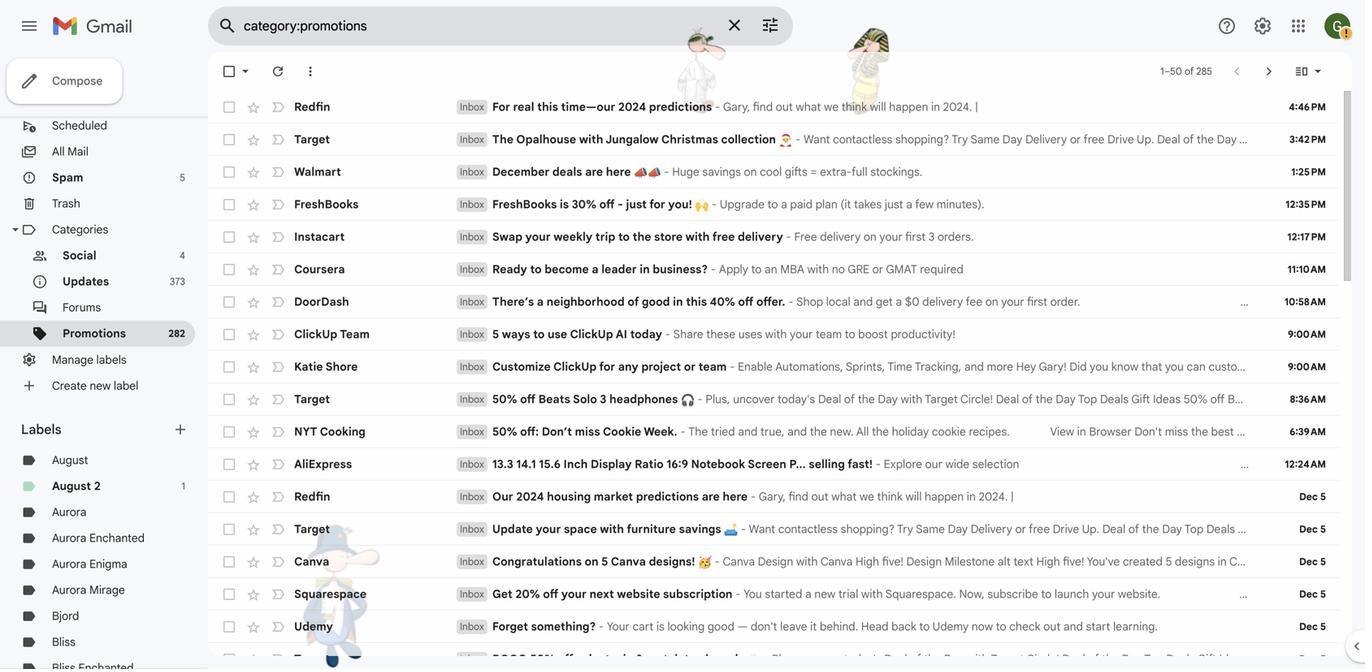 Task type: vqa. For each thing, say whether or not it's contained in the screenshot.
the chats link
no



Task type: describe. For each thing, give the bounding box(es) containing it.
headphones*
[[1295, 392, 1364, 407]]

dec for your cart is looking good — don't leave it behind. head back to udemy now to check out and start learning. ͏‌ ͏‌ ͏‌ ͏‌ ͏‌ ͏‌ ͏‌ ͏‌ ͏‌ ͏‌ ͏‌ ͏‌ ͏‌ ͏‌ ͏‌ ͏‌ ͏‌ ͏‌ ͏‌ ͏‌ ͏‌ ͏‌ ͏‌ ͏‌ ͏‌ ͏‌ ͏‌ ͏‌ ͏‌ ͏‌
[[1299, 621, 1318, 633]]

(it
[[841, 197, 851, 212]]

0 horizontal spatial you
[[744, 588, 762, 602]]

14 inbox from the top
[[460, 524, 484, 536]]

1 vertical spatial find
[[788, 490, 808, 504]]

0 vertical spatial find
[[753, 100, 773, 114]]

1 horizontal spatial first
[[1027, 295, 1047, 309]]

target down tracking,
[[925, 392, 958, 407]]

1 vertical spatial happen
[[925, 490, 964, 504]]

all mail
[[52, 145, 89, 159]]

row containing squarespace
[[208, 579, 1339, 611]]

34 ﻿͏ from the left
[[1055, 327, 1055, 342]]

🎅 image
[[779, 134, 793, 147]]

0 horizontal spatial think
[[842, 100, 867, 114]]

1 canva from the left
[[294, 555, 329, 569]]

1 solo from the left
[[573, 392, 597, 407]]

2 toy from the left
[[1311, 653, 1327, 667]]

50% down can
[[1184, 392, 1208, 407]]

an
[[765, 262, 777, 277]]

0 vertical spatial the
[[492, 132, 514, 147]]

🎧 image
[[681, 394, 695, 407]]

1 horizontal spatial the
[[689, 425, 708, 439]]

compose
[[52, 74, 103, 88]]

ready
[[492, 262, 527, 277]]

a left 'few' at the right top of page
[[906, 197, 913, 212]]

row containing clickup team
[[208, 319, 1339, 351]]

with right trial
[[861, 588, 883, 602]]

labels navigation
[[0, 0, 208, 670]]

6 dec from the top
[[1299, 654, 1318, 666]]

to left an
[[751, 262, 762, 277]]

with left 'no'
[[807, 262, 829, 277]]

housing
[[547, 490, 591, 504]]

on right fee
[[985, 295, 998, 309]]

and right true,
[[788, 425, 807, 439]]

off left select
[[558, 653, 573, 667]]

subscribe
[[988, 588, 1038, 602]]

22 ﻿͏ from the left
[[1020, 327, 1020, 342]]

1 horizontal spatial all
[[856, 425, 869, 439]]

1 you from the left
[[1090, 360, 1109, 374]]

1 vertical spatial 2024
[[516, 490, 544, 504]]

2 horizontal spatial for
[[1293, 653, 1308, 667]]

12:35 pm
[[1286, 199, 1326, 211]]

31 ﻿͏ from the left
[[1046, 327, 1046, 342]]

fit
[[1333, 360, 1344, 374]]

in right leader
[[640, 262, 650, 277]]

3 inbox from the top
[[460, 166, 484, 178]]

katie
[[294, 360, 323, 374]]

designs!
[[649, 555, 695, 569]]

9 ﻿͏ from the left
[[982, 327, 982, 342]]

50% left off:
[[492, 425, 517, 439]]

website.
[[1118, 588, 1161, 602]]

orders.
[[938, 230, 974, 244]]

hey
[[1016, 360, 1036, 374]]

inbox get 20% off your next website subscription - you started a new trial with squarespace. now, subscribe to launch your website. ͏‌ ͏‌ ͏‌ ͏‌ ͏‌ ͏‌ ͏‌ ͏‌ ͏‌ ͏‌ ͏‌ ͏‌ ͏‌ ͏‌ ͏‌ ͏‌ ͏‌ ͏‌ ͏‌ ͏‌ ͏‌ ͏‌ ͏‌ ͏‌ ͏‌ ͏‌ ͏‌ ͏‌ ͏‌ ͏‌ ͏‌ ͏‌ ͏‌ ͏‌ ͏‌ ͏‌ ͏‌ ͏‌ ͏‌ ͏‌
[[460, 588, 1277, 602]]

labels
[[96, 353, 127, 367]]

2
[[94, 479, 101, 494]]

2 horizontal spatial just
[[1347, 360, 1365, 374]]

4
[[180, 250, 185, 262]]

selection
[[972, 457, 1019, 472]]

40 ﻿͏ from the left
[[1072, 327, 1072, 342]]

off up off:
[[520, 392, 536, 407]]

your up automations,
[[790, 327, 813, 342]]

all inside labels navigation
[[52, 145, 65, 159]]

14.1
[[516, 457, 536, 472]]

26 ﻿͏ from the left
[[1031, 327, 1031, 342]]

get
[[492, 588, 512, 602]]

a left paid
[[781, 197, 787, 212]]

space
[[564, 523, 597, 537]]

inbox customize clickup for any project or team - enable automations, sprints, time tracking, and more hey gary! did you know that you can customize your tasks to fit just
[[460, 360, 1365, 374]]

50% right save
[[1348, 425, 1365, 439]]

a left meda
[[1333, 555, 1339, 569]]

inbox inside inbox 13.3 14.1 15.6 inch display ratio 16:9 notebook screen p... selling fast! - explore our wide selection ‌ ‌ ‌ ‌ ‌ ‌ ‌ ‌ ‌ ‌ ‌ ‌ ‌ ‌ ‌ ‌ ‌ ‌ ‌ ‌ ‌ ‌ ‌ ‌ ‌ ‌ ‌ ‌ ‌ ‌ ‌ ‌ ‌ ‌ ‌ ‌ ‌ ‌ ‌ ‌ ‌ ‌ ‌ ‌ ‌ ‌ ‌ ‌ ‌ ‌ ‌ ‌ ‌ ‌ ‌ ‌ ‌ ‌ ‌ ‌ ‌ ‌ ‌ ‌ ‌ ‌ ‌ ‌ ‌ ‌ ‌ ‌ ‌ ‌ ‌ ‌ ‌ ‌ ‌ ‌ ‌ ‌ ‌ ‌ ‌ ‌ ‌
[[460, 459, 484, 471]]

12:24 am
[[1285, 459, 1326, 471]]

of down start
[[1088, 653, 1099, 667]]

1 horizontal spatial 2024.
[[979, 490, 1008, 504]]

47 ﻿͏ from the left
[[1092, 327, 1092, 342]]

gift for looking
[[1198, 653, 1216, 667]]

row containing nyt cooking
[[208, 416, 1365, 449]]

0 vertical spatial out
[[776, 100, 793, 114]]

13 ﻿͏ from the left
[[993, 327, 993, 342]]

target down squarespace
[[294, 653, 330, 667]]

🙌 image for - upgrade to a paid plan (it takes just a few minutes). ͏ ͏ ͏ ͏ ͏ ͏ ͏ ͏ ͏ ͏ ͏ ͏ ͏ ͏ ͏ ͏ ͏ ͏ ͏ ͏ ͏ ͏ ͏ ͏ ͏ ͏ ͏ ͏ ͏ ͏ ͏ ͏ ͏ ͏ ͏ ͏ ͏ ͏ ͏ ͏ ͏ ͏ ͏ ͏ ͏ ͏ ͏ ͏ ͏ ͏ ͏ ͏ ͏ ͏ ͏ ͏ ͏ ͏ ͏ ͏ ͏ ͏ ͏ ͏ ͏ ͏ ͏ ͏ ͏ ͏ ͏ ͏ ͏ ͏
[[695, 199, 709, 212]]

0 vertical spatial team
[[816, 327, 842, 342]]

7 ﻿͏ from the left
[[976, 327, 976, 342]]

in down business?
[[673, 295, 683, 309]]

2 canva from the left
[[611, 555, 646, 569]]

inbox inside the inbox for real this time—our 2024 predictions - gary, find out what we think will happen in 2024. | ͏ ͏ ͏ ͏ ͏ ͏ ͏ ͏ ͏ ͏ ͏ ͏ ͏ ͏ ͏ ͏ ͏ ͏ ͏ ͏ ͏ ͏ ͏ ͏ ͏ ͏ ͏ ͏ ͏ ͏ ͏ ͏ ͏ ͏ ͏ ͏ ͏ ͏ ͏ ͏ ͏ ͏ ͏ ͏ ͏ ͏ ͏ ͏ ͏ ͏ ͏ ͏ ͏ ͏ ͏ ͏ ͏ ͏ ͏ ͏ ͏ ͏ ͏ ͏ ͏ ͏ ͏ ͏ ͏ ͏ ͏ ͏ ͏ ͏ ͏
[[460, 101, 484, 113]]

bogo
[[492, 653, 527, 667]]

and left start
[[1064, 620, 1083, 634]]

doordash
[[294, 295, 349, 309]]

your left "next"
[[561, 588, 587, 602]]

best
[[1211, 425, 1234, 439]]

1 horizontal spatial think
[[877, 490, 903, 504]]

you've
[[1087, 555, 1120, 569]]

2 solo from the left
[[1260, 392, 1283, 407]]

learning.
[[1113, 620, 1158, 634]]

1 beats from the left
[[538, 392, 570, 407]]

1 📣 image from the left
[[634, 166, 648, 180]]

plus, for plus, uncover today's deal of the day with target circle! deal of the day top deals gift ideas looking for toy gifts? d
[[772, 653, 796, 667]]

4 ﻿͏ from the left
[[967, 327, 967, 342]]

promotions link
[[63, 327, 126, 341]]

full
[[852, 165, 868, 179]]

14 row from the top
[[208, 514, 1339, 546]]

off right 20%
[[543, 588, 558, 602]]

apply
[[719, 262, 748, 277]]

gift for 50%
[[1131, 392, 1150, 407]]

new inside row
[[814, 588, 836, 602]]

enigma
[[89, 557, 127, 572]]

week.
[[1288, 425, 1317, 439]]

the left store
[[633, 230, 651, 244]]

become
[[545, 262, 589, 277]]

trip
[[595, 230, 615, 244]]

3 ͏͏‌ from the left
[[1051, 262, 1054, 277]]

0 horizontal spatial is
[[560, 197, 569, 212]]

a right started
[[805, 588, 812, 602]]

manage labels link
[[52, 353, 127, 367]]

0 vertical spatial we
[[824, 100, 839, 114]]

with down inbox customize clickup for any project or team - enable automations, sprints, time tracking, and more hey gary! did you know that you can customize your tasks to fit just
[[901, 392, 922, 407]]

deal down launch
[[1062, 653, 1085, 667]]

37 ﻿͏ from the left
[[1063, 327, 1063, 342]]

to left boost
[[845, 327, 855, 342]]

row containing freshbooks
[[208, 189, 1339, 221]]

upgrade
[[720, 197, 765, 212]]

on down takes in the top right of the page
[[864, 230, 877, 244]]

dec 5 for gary, find out what we think will happen in 2024. | ͏ ͏ ͏ ͏ ͏ ͏ ͏ ͏ ͏ ͏ ͏ ͏ ͏ ͏ ͏ ͏ ͏ ͏ ͏ ͏ ͏ ͏ ͏ ͏ ͏ ͏ ͏ ͏ ͏ ͏ ͏ ͏ ͏ ͏ ͏ ͏ ͏ ͏ ͏ ͏ ͏ ͏ ͏ ͏ ͏ ͏ ͏ ͏ ͏ ͏ ͏ ͏ ͏ ͏ ͏ ͏ ͏ ͏ ͏ ͏ ͏ ͏ ͏ ͏ ͏ ͏ ͏ ͏ ͏ ͏ ͏ ͏ ͏ ͏ ͏
[[1299, 491, 1326, 503]]

on left cool
[[744, 165, 757, 179]]

promotions
[[63, 327, 126, 341]]

advanced search options image
[[754, 9, 787, 41]]

gmat
[[886, 262, 917, 277]]

inbox inside inbox forget something? - your cart is looking good — don't leave it behind. head back to udemy now to check out and start learning. ͏‌ ͏‌ ͏‌ ͏‌ ͏‌ ͏‌ ͏‌ ͏‌ ͏‌ ͏‌ ͏‌ ͏‌ ͏‌ ͏‌ ͏‌ ͏‌ ͏‌ ͏‌ ͏‌ ͏‌ ͏‌ ͏‌ ͏‌ ͏‌ ͏‌ ͏‌ ͏‌ ͏‌ ͏‌ ͏‌
[[460, 621, 484, 633]]

8:36 am
[[1290, 394, 1326, 406]]

off right the 30%
[[599, 197, 615, 212]]

day up view
[[1056, 392, 1076, 407]]

1 horizontal spatial 3
[[929, 230, 935, 244]]

the opalhouse with jungalow christmas collection
[[492, 132, 779, 147]]

0 horizontal spatial just
[[626, 197, 647, 212]]

your right swap
[[525, 230, 551, 244]]

these
[[706, 327, 735, 342]]

any
[[618, 360, 638, 374]]

0 horizontal spatial delivery
[[738, 230, 783, 244]]

4 inbox from the top
[[460, 199, 484, 211]]

with left free
[[686, 230, 710, 244]]

december
[[492, 165, 550, 179]]

new.
[[830, 425, 854, 439]]

deals for looking
[[1166, 653, 1195, 667]]

39 ﻿͏ from the left
[[1069, 327, 1069, 342]]

inbox our 2024 housing market predictions are here - gary, find out what we think will happen in 2024. | ͏ ͏ ͏ ͏ ͏ ͏ ͏ ͏ ͏ ͏ ͏ ͏ ͏ ͏ ͏ ͏ ͏ ͏ ͏ ͏ ͏ ͏ ͏ ͏ ͏ ͏ ͏ ͏ ͏ ͏ ͏ ͏ ͏ ͏ ͏ ͏ ͏ ͏ ͏ ͏ ͏ ͏ ͏ ͏ ͏ ͏ ͏ ͏ ͏ ͏ ͏ ͏ ͏ ͏ ͏ ͏ ͏ ͏ ͏ ͏ ͏ ͏ ͏ ͏ ͏ ͏ ͏ ͏ ͏ ͏ ͏ ͏ ͏ ͏ ͏
[[460, 490, 1232, 504]]

0 vertical spatial 2024
[[618, 100, 646, 114]]

no
[[832, 262, 845, 277]]

recipes.
[[969, 425, 1010, 439]]

27 ﻿͏ from the left
[[1034, 327, 1034, 342]]

1 horizontal spatial out
[[811, 490, 829, 504]]

13.3
[[492, 457, 513, 472]]

2 horizontal spatial 3
[[1285, 392, 1292, 407]]

9:00 am for enable automations, sprints, time tracking, and more hey gary! did you know that you can customize your tasks to fit just
[[1288, 361, 1326, 373]]

0 vertical spatial here
[[606, 165, 631, 179]]

2 📣 image from the left
[[648, 166, 661, 180]]

25 ﻿͏ from the left
[[1028, 327, 1028, 342]]

and left true,
[[738, 425, 758, 439]]

2 miss from the left
[[1165, 425, 1188, 439]]

furniture
[[627, 523, 676, 537]]

30%
[[572, 197, 596, 212]]

to right now
[[996, 620, 1006, 634]]

aurora for aurora enchanted
[[52, 531, 86, 546]]

with down now
[[967, 653, 989, 667]]

1 ͏͏‌ from the left
[[993, 262, 996, 277]]

august link
[[52, 453, 88, 468]]

of up today
[[628, 295, 639, 309]]

2 row from the top
[[208, 124, 1339, 156]]

target down check
[[991, 653, 1024, 667]]

of down back
[[910, 653, 921, 667]]

38 ﻿͏ from the left
[[1066, 327, 1066, 342]]

2 ﻿͏ from the left
[[961, 327, 961, 342]]

aurora for aurora link
[[52, 505, 86, 520]]

customize
[[1209, 360, 1261, 374]]

2 dec 5 from the top
[[1299, 524, 1326, 536]]

46 ﻿͏ from the left
[[1090, 327, 1090, 342]]

plan
[[816, 197, 838, 212]]

50% right bogo
[[530, 653, 555, 667]]

the left new.
[[810, 425, 827, 439]]

1 vertical spatial |
[[1011, 490, 1014, 504]]

selling
[[809, 457, 845, 472]]

1 vertical spatial will
[[906, 490, 922, 504]]

the down start
[[1102, 653, 1119, 667]]

50% down customize
[[492, 392, 517, 407]]

row containing canva
[[208, 546, 1365, 579]]

target down aliexpress
[[294, 523, 330, 537]]

clear search image
[[718, 9, 751, 41]]

1 vertical spatial we
[[860, 490, 874, 504]]

10 ﻿͏ from the left
[[985, 327, 985, 342]]

1 vertical spatial here
[[723, 490, 748, 504]]

1 vertical spatial predictions
[[636, 490, 699, 504]]

cool
[[760, 165, 782, 179]]

with up started
[[796, 555, 818, 569]]

gary!
[[1039, 360, 1067, 374]]

14 ﻿͏ from the left
[[996, 327, 996, 342]]

christmas
[[661, 132, 718, 147]]

a left leader
[[592, 262, 599, 277]]

1 cookie from the left
[[932, 425, 966, 439]]

the down squarespace.
[[924, 653, 941, 667]]

1 horizontal spatial just
[[885, 197, 903, 212]]

19 ﻿͏ from the left
[[1011, 327, 1011, 342]]

aliexpress
[[294, 457, 352, 472]]

282
[[168, 328, 185, 340]]

a right there's
[[537, 295, 544, 309]]

1 design from the left
[[758, 555, 793, 569]]

1 vertical spatial is
[[656, 620, 665, 634]]

2 design from the left
[[907, 555, 942, 569]]

labels heading
[[21, 422, 172, 438]]

1 horizontal spatial for
[[649, 197, 665, 212]]

the down "sprints,"
[[858, 392, 875, 407]]

0 horizontal spatial this
[[537, 100, 558, 114]]

walmart
[[294, 165, 341, 179]]

gmail image
[[52, 10, 141, 42]]

don't
[[751, 620, 777, 634]]

compose button
[[7, 59, 122, 104]]

32 ﻿͏ from the left
[[1049, 327, 1049, 342]]

0 vertical spatial predictions
[[649, 100, 712, 114]]

- plus, uncover today's deal of the day with target circle! deal of the day top deals gift ideas 50% off beats solo 3 headphones* 
[[695, 392, 1365, 407]]

aurora mirage
[[52, 583, 125, 598]]

trial
[[838, 588, 858, 602]]

trash
[[52, 197, 80, 211]]

dec 5 for you started a new trial with squarespace. now, subscribe to launch your website. ͏‌ ͏‌ ͏‌ ͏‌ ͏‌ ͏‌ ͏‌ ͏‌ ͏‌ ͏‌ ͏‌ ͏‌ ͏‌ ͏‌ ͏‌ ͏‌ ͏‌ ͏‌ ͏‌ ͏‌ ͏‌ ͏‌ ͏‌ ͏‌ ͏‌ ͏‌ ͏‌ ͏‌ ͏‌ ͏‌ ͏‌ ͏‌ ͏‌ ͏‌ ͏‌ ͏‌ ͏‌ ͏‌ ͏‌ ͏‌
[[1299, 589, 1326, 601]]

coursera
[[294, 262, 345, 277]]

in up "- huge savings on cool gifts = extra-full stockings. ‌ ‌ ‌ ‌ ‌ ‌ ‌ ‌ ‌ ‌ ‌ ‌ ‌ ‌ ‌ ‌ ‌ ‌ ‌ ‌ ‌ ‌ ‌ ‌ ‌ ‌ ‌ ‌ ‌ ‌ ‌ ‌ ‌ ‌ ‌ ‌ ‌ ‌ ‌ ‌ ‌ ‌ ‌ ‌ ‌ ‌ ‌ ‌ ‌ ‌ ‌ ‌ ‌ ‌ ‌ ‌ ‌ ‌ ‌ ‌ ‌ ‌ ‌ ‌ ‌ ‌ ‌ ‌ ‌ ‌ ‌ ‌ ‌ ‌ ‌"
[[931, 100, 940, 114]]

today's for plus, uncover today's deal of the day with target circle! deal of the day top deals gift ideas looking for toy gifts? d
[[844, 653, 881, 667]]

21 ﻿͏ from the left
[[1017, 327, 1017, 342]]

0 horizontal spatial |
[[975, 100, 978, 114]]

3 ﻿͏ from the left
[[964, 327, 964, 342]]

enable
[[738, 360, 773, 374]]

0 horizontal spatial or
[[684, 360, 696, 374]]

0 vertical spatial savings
[[702, 165, 741, 179]]

17 ﻿͏ from the left
[[1005, 327, 1005, 342]]

in right view
[[1077, 425, 1086, 439]]

clickup team
[[294, 327, 370, 342]]

16 ﻿͏ from the left
[[1002, 327, 1002, 342]]

aurora for aurora mirage
[[52, 583, 86, 598]]

in left canva.
[[1218, 555, 1227, 569]]

with right space
[[600, 523, 624, 537]]

row containing instacart
[[208, 221, 1339, 254]]

the down gary!
[[1036, 392, 1053, 407]]

in down wide
[[967, 490, 976, 504]]

29 ﻿͏ from the left
[[1040, 327, 1040, 342]]

to right back
[[919, 620, 930, 634]]

to right ready on the top of the page
[[530, 262, 542, 277]]

0 horizontal spatial 3
[[600, 392, 607, 407]]

12 ﻿͏ from the left
[[991, 327, 991, 342]]

forget
[[492, 620, 528, 634]]

2 vertical spatial out
[[1043, 620, 1061, 634]]

today's for plus, uncover today's deal of the day with target circle! deal of the day top deals gift ideas 50% off beats solo 3 headphones* 
[[778, 392, 815, 407]]

1 vertical spatial savings
[[679, 523, 721, 537]]

row containing udemy
[[208, 611, 1339, 644]]

inbox inside inbox there's a neighborhood of good in this 40% off offer. - shop local and get a $0 delivery fee on your first order. ͏ ͏ ͏ ͏ ͏ ͏ ͏ ͏ ͏ ͏ ͏ ͏ ͏ ͏ ͏ ͏ ͏ ͏ ͏ ͏ ͏ ͏ ͏ ͏ ͏ ͏ ͏ ͏ ͏ ͏ ͏ ͏ ͏ ͏ ͏ ͏ ͏ ͏ ͏ ͏ ͏ ͏ ͏ ͏ ͏ ͏ ͏ ͏ ͏ ͏ ͏ ͏ ͏ ͏ ͏ ͏ ͏ ͏ ͏ ͏ ͏ ͏ ͏ ͏ ͏ ͏ ͏ ͏ ͏ ͏ ͏ ͏ 10:58 am
[[460, 296, 484, 308]]

now,
[[959, 588, 985, 602]]

44 ﻿͏ from the left
[[1084, 327, 1084, 342]]

the left holiday
[[872, 425, 889, 439]]

15.6
[[539, 457, 561, 472]]

row containing doordash
[[208, 286, 1339, 319]]

0 horizontal spatial first
[[905, 230, 926, 244]]

sprints,
[[846, 360, 885, 374]]

20 ﻿͏ from the left
[[1014, 327, 1014, 342]]

top for looking
[[1144, 653, 1163, 667]]

inbox 13.3 14.1 15.6 inch display ratio 16:9 notebook screen p... selling fast! - explore our wide selection ‌ ‌ ‌ ‌ ‌ ‌ ‌ ‌ ‌ ‌ ‌ ‌ ‌ ‌ ‌ ‌ ‌ ‌ ‌ ‌ ‌ ‌ ‌ ‌ ‌ ‌ ‌ ‌ ‌ ‌ ‌ ‌ ‌ ‌ ‌ ‌ ‌ ‌ ‌ ‌ ‌ ‌ ‌ ‌ ‌ ‌ ‌ ‌ ‌ ‌ ‌ ‌ ‌ ‌ ‌ ‌ ‌ ‌ ‌ ‌ ‌ ‌ ‌ ‌ ‌ ‌ ‌ ‌ ‌ ‌ ‌ ‌ ‌ ‌ ‌ ‌ ‌ ‌ ‌ ‌ ‌ ‌ ‌ ‌ ‌ ‌ ‌
[[460, 457, 1273, 472]]

off up best
[[1210, 392, 1225, 407]]

your left space
[[536, 523, 561, 537]]

of down hey
[[1022, 392, 1033, 407]]

1 toy from the left
[[685, 653, 703, 667]]

browser
[[1089, 425, 1132, 439]]

of right best
[[1237, 425, 1248, 439]]

0 vertical spatial are
[[585, 165, 603, 179]]

deals for 50%
[[1100, 392, 1129, 407]]

deal down more
[[996, 392, 1019, 407]]

the left best
[[1191, 425, 1208, 439]]

your right fee
[[1001, 295, 1024, 309]]

49 ﻿͏ from the left
[[1098, 327, 1098, 342]]

row containing katie shore
[[208, 351, 1365, 384]]

spam
[[52, 171, 83, 185]]

1 horizontal spatial this
[[686, 295, 707, 309]]

🙌 image for - plus, uncover today's deal of the day with target circle! deal of the day top deals gift ideas looking for toy gifts? d
[[747, 654, 761, 667]]

1 row from the top
[[208, 91, 1339, 124]]

28 ﻿͏ from the left
[[1037, 327, 1037, 342]]

6 ﻿͏ from the left
[[973, 327, 973, 342]]

to left fit
[[1320, 360, 1330, 374]]

1 horizontal spatial are
[[702, 490, 720, 504]]

with down time—our
[[579, 132, 603, 147]]

off right 40%
[[738, 295, 754, 309]]

23 ﻿͏ from the left
[[1023, 327, 1023, 342]]

automations,
[[775, 360, 843, 374]]

day down learning.
[[1122, 653, 1142, 667]]

boost
[[858, 327, 888, 342]]

of right 50
[[1185, 65, 1194, 78]]

on up "next"
[[585, 555, 599, 569]]

order.
[[1050, 295, 1080, 309]]

day down the now,
[[944, 653, 964, 667]]



Task type: locate. For each thing, give the bounding box(es) containing it.
2024 up 'jungalow'
[[618, 100, 646, 114]]

0 vertical spatial first
[[905, 230, 926, 244]]

42 ﻿͏ from the left
[[1078, 327, 1078, 342]]

uncover down it
[[799, 653, 841, 667]]

🥳 image
[[698, 556, 712, 570]]

🙌 image right you!
[[695, 199, 709, 212]]

find up collection
[[753, 100, 773, 114]]

0 horizontal spatial freshbooks
[[294, 197, 359, 212]]

50
[[1170, 65, 1182, 78]]

$0
[[905, 295, 920, 309]]

inbox inside inbox our 2024 housing market predictions are here - gary, find out what we think will happen in 2024. | ͏ ͏ ͏ ͏ ͏ ͏ ͏ ͏ ͏ ͏ ͏ ͏ ͏ ͏ ͏ ͏ ͏ ͏ ͏ ͏ ͏ ͏ ͏ ͏ ͏ ͏ ͏ ͏ ͏ ͏ ͏ ͏ ͏ ͏ ͏ ͏ ͏ ͏ ͏ ͏ ͏ ͏ ͏ ͏ ͏ ͏ ͏ ͏ ͏ ͏ ͏ ͏ ͏ ͏ ͏ ͏ ͏ ͏ ͏ ͏ ͏ ͏ ͏ ͏ ͏ ͏ ͏ ͏ ͏ ͏ ͏ ͏ ͏ ͏ ͏
[[460, 491, 484, 503]]

team down these
[[699, 360, 727, 374]]

inbox inside inbox ready to become a leader in business? - apply to an mba with no gre or gmat required ͏‌ ͏‌ ͏‌ ͏‌ ͏‌ ͏‌ ͏‌ ͏‌ ͏‌ ͏‌ ͏͏‌ ͏‌ ͏‌ ͏‌ ͏‌ ͏‌ ͏‌ ͏‌ ͏‌ ͏‌ ͏͏‌ ͏‌ ͏‌ ͏‌ ͏‌ ͏‌ ͏‌ ͏‌ ͏‌ ͏‌ ͏͏‌ ͏‌ ͏‌ ͏‌ ͏‌ ͏‌ ͏‌ ͏‌ ͏‌ ͏‌ ͏ ͏‌ ͏‌ ͏‌ ͏‌ ͏‌ ͏‌ ͏‌ ͏‌ ͏‌ ͏‌
[[460, 264, 484, 276]]

canva up trial
[[821, 555, 853, 569]]

aurora for aurora enigma
[[52, 557, 86, 572]]

subscription
[[663, 588, 733, 602]]

deals
[[552, 165, 582, 179]]

2 aurora from the top
[[52, 531, 86, 546]]

will
[[870, 100, 886, 114], [906, 490, 922, 504]]

1 high from the left
[[856, 555, 879, 569]]

0 vertical spatial gift
[[1131, 392, 1150, 407]]

next
[[590, 588, 614, 602]]

1 inside main content
[[1161, 65, 1164, 78]]

inbox inside inbox 5 ways to use clickup ai today - share these uses with your team to boost productivity! ﻿͏ ﻿͏ ﻿͏ ﻿͏ ﻿͏ ﻿͏ ﻿͏ ﻿͏ ﻿͏ ﻿͏ ﻿͏ ﻿͏ ﻿͏ ﻿͏ ﻿͏ ﻿͏ ﻿͏ ﻿͏ ﻿͏ ﻿͏ ﻿͏ ﻿͏ ﻿͏ ﻿͏ ﻿͏ ﻿͏ ﻿͏ ﻿͏ ﻿͏ ﻿͏ ﻿͏ ﻿͏ ﻿͏ ﻿͏ ﻿͏ ﻿͏ ﻿͏ ﻿͏ ﻿͏ ﻿͏ ﻿͏ ﻿͏ ﻿͏ ﻿͏ ﻿͏ ﻿͏ ﻿͏ ﻿͏ ﻿͏
[[460, 329, 484, 341]]

2 freshbooks from the left
[[492, 197, 557, 212]]

the
[[492, 132, 514, 147], [689, 425, 708, 439]]

freshbooks for freshbooks is 30% off - just for you!
[[492, 197, 557, 212]]

0 horizontal spatial high
[[856, 555, 879, 569]]

extra-
[[820, 165, 852, 179]]

‌
[[925, 165, 925, 179], [928, 165, 928, 179], [931, 165, 931, 179], [934, 165, 934, 179], [937, 165, 937, 179], [940, 165, 940, 179], [943, 165, 943, 179], [946, 165, 946, 179], [949, 165, 949, 179], [952, 165, 952, 179], [955, 165, 955, 179], [957, 165, 957, 179], [960, 165, 960, 179], [963, 165, 963, 179], [966, 165, 966, 179], [969, 165, 969, 179], [972, 165, 972, 179], [975, 165, 975, 179], [978, 165, 978, 179], [981, 165, 981, 179], [984, 165, 984, 179], [987, 165, 987, 179], [990, 165, 990, 179], [992, 165, 992, 179], [995, 165, 995, 179], [998, 165, 998, 179], [1001, 165, 1001, 179], [1004, 165, 1004, 179], [1007, 165, 1007, 179], [1010, 165, 1010, 179], [1013, 165, 1013, 179], [1016, 165, 1016, 179], [1019, 165, 1019, 179], [1022, 165, 1022, 179], [1024, 165, 1024, 179], [1027, 165, 1027, 179], [1030, 165, 1030, 179], [1033, 165, 1033, 179], [1036, 165, 1036, 179], [1039, 165, 1039, 179], [1042, 165, 1042, 179], [1045, 165, 1045, 179], [1048, 165, 1048, 179], [1051, 165, 1051, 179], [1054, 165, 1054, 179], [1056, 165, 1057, 179], [1059, 165, 1059, 179], [1062, 165, 1062, 179], [1065, 165, 1065, 179], [1068, 165, 1068, 179], [1071, 165, 1071, 179], [1074, 165, 1074, 179], [1077, 165, 1077, 179], [1080, 165, 1080, 179], [1083, 165, 1083, 179], [1086, 165, 1086, 179], [1089, 165, 1089, 179], [1091, 165, 1091, 179], [1094, 165, 1094, 179], [1097, 165, 1097, 179], [1100, 165, 1100, 179], [1103, 165, 1103, 179], [1106, 165, 1106, 179], [1109, 165, 1109, 179], [1112, 165, 1112, 179], [1115, 165, 1115, 179], [1118, 165, 1118, 179], [1121, 165, 1121, 179], [1123, 165, 1123, 179], [1126, 165, 1126, 179], [1129, 165, 1129, 179], [1132, 165, 1132, 179], [1135, 165, 1135, 179], [1138, 165, 1138, 179], [1141, 165, 1141, 179], [977, 230, 977, 244], [980, 230, 980, 244], [983, 230, 983, 244], [986, 230, 986, 244], [988, 230, 988, 244], [991, 230, 991, 244], [994, 230, 994, 244], [997, 230, 997, 244], [1000, 230, 1000, 244], [1003, 230, 1003, 244], [1006, 230, 1006, 244], [1009, 230, 1009, 244], [1012, 230, 1012, 244], [1015, 230, 1015, 244], [1018, 230, 1018, 244], [1020, 230, 1020, 244], [1023, 230, 1023, 244], [1026, 230, 1026, 244], [1029, 230, 1029, 244], [1032, 230, 1032, 244], [1035, 230, 1035, 244], [1038, 230, 1038, 244], [1041, 230, 1041, 244], [1044, 230, 1044, 244], [1047, 230, 1047, 244], [1050, 230, 1050, 244], [1052, 230, 1053, 244], [1055, 230, 1055, 244], [1058, 230, 1058, 244], [1061, 230, 1061, 244], [1064, 230, 1064, 244], [1067, 230, 1067, 244], [1070, 230, 1070, 244], [1073, 230, 1073, 244], [1076, 230, 1076, 244], [1079, 230, 1079, 244], [1082, 230, 1082, 244], [1085, 230, 1085, 244], [1087, 230, 1087, 244], [1090, 230, 1090, 244], [1093, 230, 1093, 244], [1096, 230, 1096, 244], [1099, 230, 1099, 244], [1102, 230, 1102, 244], [1105, 230, 1105, 244], [1108, 230, 1108, 244], [1111, 230, 1111, 244], [1114, 230, 1114, 244], [1117, 230, 1117, 244], [1119, 230, 1119, 244], [1122, 230, 1122, 244], [1125, 230, 1125, 244], [1128, 230, 1128, 244], [1131, 230, 1131, 244], [1134, 230, 1134, 244], [1137, 230, 1137, 244], [1140, 230, 1140, 244], [1143, 230, 1143, 244], [1146, 230, 1146, 244], [1149, 230, 1149, 244], [1152, 230, 1152, 244], [1154, 230, 1154, 244], [1157, 230, 1157, 244], [1160, 230, 1160, 244], [1163, 230, 1163, 244], [1166, 230, 1166, 244], [1169, 230, 1169, 244], [1172, 230, 1172, 244], [1175, 230, 1175, 244], [1178, 230, 1178, 244], [1181, 230, 1181, 244], [1184, 230, 1184, 244], [1186, 230, 1186, 244], [1189, 230, 1189, 244], [1192, 230, 1192, 244], [1195, 230, 1195, 244], [1198, 230, 1198, 244], [1201, 230, 1201, 244], [1204, 230, 1204, 244], [1207, 230, 1207, 244], [1210, 230, 1210, 244], [1213, 230, 1213, 244], [1013, 425, 1013, 439], [1016, 425, 1016, 439], [1019, 425, 1019, 439], [1022, 425, 1022, 439], [1025, 425, 1025, 439], [1027, 425, 1027, 439], [1030, 425, 1030, 439], [1033, 425, 1033, 439], [1036, 425, 1036, 439], [1039, 425, 1039, 439], [1042, 425, 1042, 439], [1045, 425, 1045, 439], [1048, 425, 1048, 439], [1022, 457, 1022, 472], [1025, 457, 1025, 472], [1028, 457, 1028, 472], [1031, 457, 1031, 472], [1034, 457, 1034, 472], [1037, 457, 1037, 472], [1040, 457, 1040, 472], [1043, 457, 1043, 472], [1046, 457, 1046, 472], [1048, 457, 1048, 472], [1051, 457, 1051, 472], [1054, 457, 1054, 472], [1057, 457, 1057, 472], [1060, 457, 1060, 472], [1063, 457, 1063, 472], [1066, 457, 1066, 472], [1069, 457, 1069, 472], [1072, 457, 1072, 472], [1075, 457, 1075, 472], [1078, 457, 1078, 472], [1081, 457, 1081, 472], [1083, 457, 1083, 472], [1086, 457, 1086, 472], [1089, 457, 1089, 472], [1092, 457, 1092, 472], [1095, 457, 1095, 472], [1098, 457, 1098, 472], [1101, 457, 1101, 472], [1104, 457, 1104, 472], [1107, 457, 1107, 472], [1110, 457, 1110, 472], [1113, 457, 1113, 472], [1115, 457, 1115, 472], [1118, 457, 1118, 472], [1121, 457, 1121, 472], [1124, 457, 1124, 472], [1127, 457, 1127, 472], [1130, 457, 1130, 472], [1133, 457, 1133, 472], [1136, 457, 1136, 472], [1139, 457, 1139, 472], [1142, 457, 1142, 472], [1145, 457, 1145, 472], [1148, 457, 1148, 472], [1150, 457, 1150, 472], [1153, 457, 1153, 472], [1156, 457, 1156, 472], [1159, 457, 1159, 472], [1162, 457, 1162, 472], [1165, 457, 1165, 472], [1168, 457, 1168, 472], [1171, 457, 1171, 472], [1174, 457, 1174, 472], [1177, 457, 1177, 472], [1180, 457, 1180, 472], [1182, 457, 1182, 472], [1185, 457, 1185, 472], [1188, 457, 1188, 472], [1191, 457, 1191, 472], [1194, 457, 1194, 472], [1197, 457, 1197, 472], [1200, 457, 1200, 472], [1203, 457, 1203, 472], [1206, 457, 1206, 472], [1209, 457, 1209, 472], [1212, 457, 1212, 472], [1214, 457, 1214, 472], [1217, 457, 1217, 472], [1220, 457, 1220, 472], [1223, 457, 1223, 472], [1226, 457, 1226, 472], [1229, 457, 1229, 472], [1232, 457, 1232, 472], [1235, 457, 1235, 472], [1238, 457, 1238, 472], [1241, 457, 1241, 472], [1244, 457, 1244, 472], [1247, 457, 1247, 472], [1249, 457, 1249, 472], [1252, 457, 1252, 472], [1255, 457, 1255, 472], [1258, 457, 1258, 472], [1261, 457, 1261, 472], [1264, 457, 1264, 472], [1267, 457, 1267, 472], [1270, 457, 1270, 472], [1273, 457, 1273, 472]]

true,
[[760, 425, 785, 439]]

tracking,
[[915, 360, 962, 374]]

13 row from the top
[[208, 481, 1339, 514]]

3 dec from the top
[[1299, 556, 1318, 568]]

1 horizontal spatial ideas
[[1219, 653, 1247, 667]]

15 ﻿͏ from the left
[[999, 327, 999, 342]]

📣 image down the opalhouse with jungalow christmas collection
[[634, 166, 648, 180]]

your left tasks
[[1264, 360, 1287, 374]]

social link
[[63, 249, 96, 263]]

1 horizontal spatial here
[[723, 490, 748, 504]]

freshbooks for freshbooks
[[294, 197, 359, 212]]

for left any
[[599, 360, 615, 374]]

deal up new.
[[818, 392, 841, 407]]

main content
[[208, 52, 1365, 670]]

create new label
[[52, 379, 138, 393]]

0 vertical spatial redfin
[[294, 100, 330, 114]]

toggle split pane mode image
[[1294, 63, 1310, 80]]

our
[[925, 457, 943, 472]]

your right launch
[[1092, 588, 1115, 602]]

None checkbox
[[221, 63, 237, 80], [221, 99, 237, 115], [221, 132, 237, 148], [221, 197, 237, 213], [221, 229, 237, 245], [221, 327, 237, 343], [221, 392, 237, 408], [221, 457, 237, 473], [221, 522, 237, 538], [221, 619, 237, 635], [221, 652, 237, 668], [221, 63, 237, 80], [221, 99, 237, 115], [221, 132, 237, 148], [221, 197, 237, 213], [221, 229, 237, 245], [221, 327, 237, 343], [221, 392, 237, 408], [221, 457, 237, 473], [221, 522, 237, 538], [221, 619, 237, 635], [221, 652, 237, 668]]

the down for
[[492, 132, 514, 147]]

explore
[[884, 457, 922, 472]]

1 horizontal spatial will
[[906, 490, 922, 504]]

1 miss from the left
[[575, 425, 600, 439]]

1 horizontal spatial toy
[[1311, 653, 1327, 667]]

0 horizontal spatial cookie
[[932, 425, 966, 439]]

0 horizontal spatial five!
[[882, 555, 904, 569]]

you right canva.
[[1267, 555, 1286, 569]]

0 horizontal spatial good
[[642, 295, 670, 309]]

—
[[737, 620, 748, 634]]

9:00 am up tasks
[[1288, 329, 1326, 341]]

1 vertical spatial out
[[811, 490, 829, 504]]

0 horizontal spatial will
[[870, 100, 886, 114]]

0 vertical spatial |
[[975, 100, 978, 114]]

2 august from the top
[[52, 479, 91, 494]]

1 horizontal spatial new
[[814, 588, 836, 602]]

you right the did
[[1090, 360, 1109, 374]]

4 row from the top
[[208, 189, 1339, 221]]

freshbooks up instacart
[[294, 197, 359, 212]]

out
[[776, 100, 793, 114], [811, 490, 829, 504], [1043, 620, 1061, 634]]

circle! for looking
[[1027, 653, 1059, 667]]

this left 40%
[[686, 295, 707, 309]]

17 inbox from the top
[[460, 621, 484, 633]]

6 inbox from the top
[[460, 264, 484, 276]]

circle! for 50%
[[961, 392, 993, 407]]

16 inbox from the top
[[460, 589, 484, 601]]

five! left you've
[[1063, 555, 1084, 569]]

text
[[1014, 555, 1034, 569]]

2 ͏͏‌ from the left
[[1022, 262, 1025, 277]]

0 horizontal spatial 2024.
[[943, 100, 972, 114]]

plus, right the 🎧 image
[[706, 392, 730, 407]]

row containing aliexpress
[[208, 449, 1339, 481]]

2 dec from the top
[[1299, 524, 1318, 536]]

customize
[[492, 360, 551, 374]]

0 vertical spatial or
[[872, 262, 883, 277]]

social
[[63, 249, 96, 263]]

target up walmart at the top of the page
[[294, 132, 330, 147]]

2 you from the left
[[1165, 360, 1184, 374]]

5 dec from the top
[[1299, 621, 1318, 633]]

0 horizontal spatial today's
[[778, 392, 815, 407]]

aurora
[[52, 505, 86, 520], [52, 531, 86, 546], [52, 557, 86, 572], [52, 583, 86, 598]]

support image
[[1217, 16, 1237, 36]]

1 vertical spatial good
[[708, 620, 734, 634]]

1 five! from the left
[[882, 555, 904, 569]]

3 up week.
[[1285, 392, 1292, 407]]

ideas for looking
[[1219, 653, 1247, 667]]

offer.
[[756, 295, 785, 309]]

0 vertical spatial top
[[1078, 392, 1097, 407]]

6:39 am
[[1290, 426, 1326, 438]]

2 high from the left
[[1036, 555, 1060, 569]]

33 ﻿͏ from the left
[[1052, 327, 1052, 342]]

0 horizontal spatial ͏͏‌
[[993, 262, 996, 277]]

canva up squarespace
[[294, 555, 329, 569]]

new inside labels navigation
[[90, 379, 111, 393]]

gift up the don't
[[1131, 392, 1150, 407]]

2 five! from the left
[[1063, 555, 1084, 569]]

top down the did
[[1078, 392, 1097, 407]]

36 ﻿͏ from the left
[[1060, 327, 1060, 342]]

2 beats from the left
[[1228, 392, 1257, 407]]

1 vertical spatial plus,
[[772, 653, 796, 667]]

1 horizontal spatial you
[[1267, 555, 1286, 569]]

clickup up 50% off beats solo 3 headphones
[[553, 360, 597, 374]]

6 dec 5 from the top
[[1299, 654, 1326, 666]]

5 ﻿͏ from the left
[[970, 327, 970, 342]]

- upgrade to a paid plan (it takes just a few minutes). ͏ ͏ ͏ ͏ ͏ ͏ ͏ ͏ ͏ ͏ ͏ ͏ ͏ ͏ ͏ ͏ ͏ ͏ ͏ ͏ ͏ ͏ ͏ ͏ ͏ ͏ ͏ ͏ ͏ ͏ ͏ ͏ ͏ ͏ ͏ ͏ ͏ ͏ ͏ ͏ ͏ ͏ ͏ ͏ ͏ ͏ ͏ ͏ ͏ ͏ ͏ ͏ ͏ ͏ ͏ ͏ ͏ ͏ ͏ ͏ ͏ ͏ ͏ ͏ ͏ ͏ ͏ ͏ ͏ ͏ ͏ ͏ ͏ ͏
[[709, 197, 1200, 212]]

30 ﻿͏ from the left
[[1043, 327, 1043, 342]]

will up stockings. at the right
[[870, 100, 886, 114]]

1 horizontal spatial five!
[[1063, 555, 1084, 569]]

15 inbox from the top
[[460, 556, 484, 568]]

inbox inside inbox swap your weekly trip to the store with free delivery - free delivery on your first 3 orders. ‌ ‌ ‌ ‌ ‌ ‌ ‌ ‌ ‌ ‌ ‌ ‌ ‌ ‌ ‌ ‌ ‌ ‌ ‌ ‌ ‌ ‌ ‌ ‌ ‌ ‌ ‌ ‌ ‌ ‌ ‌ ‌ ‌ ‌ ‌ ‌ ‌ ‌ ‌ ‌ ‌ ‌ ‌ ‌ ‌ ‌ ‌ ‌ ‌ ‌ ‌ ‌ ‌ ‌ ‌ ‌ ‌ ‌ ‌ ‌ ‌ ‌ ‌ ‌ ‌ ‌ ‌ ‌ ‌ ‌ ‌ ‌ ‌ ‌ ‌ ‌ ‌ ‌ ‌ ‌ ‌ ‌
[[460, 231, 484, 243]]

1 freshbooks from the left
[[294, 197, 359, 212]]

of up new.
[[844, 392, 855, 407]]

0 horizontal spatial we
[[824, 100, 839, 114]]

3 row from the top
[[208, 156, 1339, 189]]

aurora enigma
[[52, 557, 127, 572]]

bjord
[[52, 609, 79, 624]]

top down learning.
[[1144, 653, 1163, 667]]

1 udemy from the left
[[294, 620, 333, 634]]

1 vertical spatial 1
[[182, 481, 185, 493]]

out down selling
[[811, 490, 829, 504]]

0 horizontal spatial are
[[585, 165, 603, 179]]

just right takes in the top right of the page
[[885, 197, 903, 212]]

miss right the don't
[[1165, 425, 1188, 439]]

d
[[1362, 653, 1365, 667]]

off:
[[520, 425, 539, 439]]

12 row from the top
[[208, 449, 1339, 481]]

good left —
[[708, 620, 734, 634]]

0 horizontal spatial uncover
[[733, 392, 775, 407]]

1 vertical spatial this
[[686, 295, 707, 309]]

savings left '🛋' icon
[[679, 523, 721, 537]]

uncover down enable
[[733, 392, 775, 407]]

more
[[987, 360, 1013, 374]]

row containing walmart
[[208, 156, 1339, 189]]

0 horizontal spatial all
[[52, 145, 65, 159]]

1 vertical spatial what
[[832, 490, 857, 504]]

mirage
[[89, 583, 125, 598]]

gary,
[[723, 100, 750, 114], [759, 490, 786, 504]]

inbox there's a neighborhood of good in this 40% off offer. - shop local and get a $0 delivery fee on your first order. ͏ ͏ ͏ ͏ ͏ ͏ ͏ ͏ ͏ ͏ ͏ ͏ ͏ ͏ ͏ ͏ ͏ ͏ ͏ ͏ ͏ ͏ ͏ ͏ ͏ ͏ ͏ ͏ ͏ ͏ ͏ ͏ ͏ ͏ ͏ ͏ ͏ ͏ ͏ ͏ ͏ ͏ ͏ ͏ ͏ ͏ ͏ ͏ ͏ ͏ ͏ ͏ ͏ ͏ ͏ ͏ ͏ ͏ ͏ ͏ ͏ ͏ ͏ ͏ ͏ ͏ ͏ ͏ ͏ ͏ ͏ ͏ 10:58 am
[[460, 295, 1326, 309]]

out right check
[[1043, 620, 1061, 634]]

back
[[891, 620, 916, 634]]

None search field
[[208, 7, 793, 46]]

august for august 2
[[52, 479, 91, 494]]

15 row from the top
[[208, 546, 1365, 579]]

high up inbox get 20% off your next website subscription - you started a new trial with squarespace. now, subscribe to launch your website. ͏‌ ͏‌ ͏‌ ͏‌ ͏‌ ͏‌ ͏‌ ͏‌ ͏‌ ͏‌ ͏‌ ͏‌ ͏‌ ͏‌ ͏‌ ͏‌ ͏‌ ͏‌ ͏‌ ͏‌ ͏‌ ͏‌ ͏‌ ͏‌ ͏‌ ͏‌ ͏‌ ͏‌ ͏‌ ͏‌ ͏‌ ͏‌ ͏‌ ͏‌ ͏‌ ͏‌ ͏‌ ͏‌ ͏‌ ͏‌ at bottom
[[856, 555, 879, 569]]

1 horizontal spatial deals
[[1166, 653, 1195, 667]]

1 vertical spatial team
[[699, 360, 727, 374]]

8 inbox from the top
[[460, 329, 484, 341]]

1 horizontal spatial or
[[872, 262, 883, 277]]

1 horizontal spatial is
[[656, 620, 665, 634]]

inbox inside inbox get 20% off your next website subscription - you started a new trial with squarespace. now, subscribe to launch your website. ͏‌ ͏‌ ͏‌ ͏‌ ͏‌ ͏‌ ͏‌ ͏‌ ͏‌ ͏‌ ͏‌ ͏‌ ͏‌ ͏‌ ͏‌ ͏‌ ͏‌ ͏‌ ͏‌ ͏‌ ͏‌ ͏‌ ͏‌ ͏‌ ͏‌ ͏‌ ͏‌ ͏‌ ͏‌ ͏‌ ͏‌ ͏‌ ͏‌ ͏‌ ͏‌ ͏‌ ͏‌ ͏‌ ͏‌ ͏‌
[[460, 589, 484, 601]]

0 vertical spatial is
[[560, 197, 569, 212]]

1 horizontal spatial cookie
[[1251, 425, 1285, 439]]

solo
[[573, 392, 597, 407], [1260, 392, 1283, 407]]

4 canva from the left
[[821, 555, 853, 569]]

just right fit
[[1347, 360, 1365, 374]]

13 inbox from the top
[[460, 491, 484, 503]]

1 9:00 am from the top
[[1288, 329, 1326, 341]]

0 horizontal spatial solo
[[573, 392, 597, 407]]

here down 'jungalow'
[[606, 165, 631, 179]]

or
[[872, 262, 883, 277], [684, 360, 696, 374]]

1 for 1
[[182, 481, 185, 493]]

older image
[[1261, 63, 1277, 80]]

high right text
[[1036, 555, 1060, 569]]

updates
[[63, 275, 109, 289]]

top
[[1078, 392, 1097, 407], [1144, 653, 1163, 667]]

dec
[[1299, 491, 1318, 503], [1299, 524, 1318, 536], [1299, 556, 1318, 568], [1299, 589, 1318, 601], [1299, 621, 1318, 633], [1299, 654, 1318, 666]]

there's
[[492, 295, 534, 309]]

0 vertical spatial 2024.
[[943, 100, 972, 114]]

refresh image
[[270, 63, 286, 80]]

0 horizontal spatial here
[[606, 165, 631, 179]]

cooking
[[320, 425, 366, 439]]

0 horizontal spatial find
[[753, 100, 773, 114]]

1 horizontal spatial team
[[816, 327, 842, 342]]

0 horizontal spatial circle!
[[961, 392, 993, 407]]

0 vertical spatial uncover
[[733, 392, 775, 407]]

dec 5 for your cart is looking good — don't leave it behind. head back to udemy now to check out and start learning. ͏‌ ͏‌ ͏‌ ͏‌ ͏‌ ͏‌ ͏‌ ͏‌ ͏‌ ͏‌ ͏‌ ͏‌ ͏‌ ͏‌ ͏‌ ͏‌ ͏‌ ͏‌ ͏‌ ͏‌ ͏‌ ͏‌ ͏‌ ͏‌ ͏‌ ͏‌ ͏‌ ͏‌ ͏‌ ͏‌
[[1299, 621, 1326, 633]]

7 inbox from the top
[[460, 296, 484, 308]]

5 inbox from the top
[[460, 231, 484, 243]]

to left launch
[[1041, 588, 1052, 602]]

1 ﻿͏ from the left
[[958, 327, 958, 342]]

day down time
[[878, 392, 898, 407]]

search mail image
[[213, 11, 242, 41]]

1 august from the top
[[52, 453, 88, 468]]

1 vertical spatial top
[[1144, 653, 1163, 667]]

9:00 am left fit
[[1288, 361, 1326, 373]]

more image
[[302, 63, 319, 80]]

gifts
[[785, 165, 808, 179]]

2 9:00 am from the top
[[1288, 361, 1326, 373]]

uncover for plus, uncover today's deal of the day with target circle! deal of the day top deals gift ideas 50% off beats solo 3 headphones* 
[[733, 392, 775, 407]]

1 redfin from the top
[[294, 100, 330, 114]]

weekly
[[554, 230, 593, 244]]

solo left 8:36 am
[[1260, 392, 1283, 407]]

None checkbox
[[221, 164, 237, 180], [221, 262, 237, 278], [221, 294, 237, 310], [221, 359, 237, 375], [221, 424, 237, 440], [221, 489, 237, 505], [221, 554, 237, 570], [221, 587, 237, 603], [221, 164, 237, 180], [221, 262, 237, 278], [221, 294, 237, 310], [221, 359, 237, 375], [221, 424, 237, 440], [221, 489, 237, 505], [221, 554, 237, 570], [221, 587, 237, 603]]

manage
[[52, 353, 93, 367]]

redfin for our
[[294, 490, 330, 504]]

august left 2
[[52, 479, 91, 494]]

aurora mirage link
[[52, 583, 125, 598]]

24 ﻿͏ from the left
[[1025, 327, 1025, 342]]

45 ﻿͏ from the left
[[1087, 327, 1087, 342]]

toy right match
[[685, 653, 703, 667]]

savings right huge
[[702, 165, 741, 179]]

off
[[599, 197, 615, 212], [738, 295, 754, 309], [520, 392, 536, 407], [1210, 392, 1225, 407], [543, 588, 558, 602], [558, 653, 573, 667]]

1 horizontal spatial gift
[[1198, 653, 1216, 667]]

5 inside labels navigation
[[180, 172, 185, 184]]

freshbooks down december
[[492, 197, 557, 212]]

8 ﻿͏ from the left
[[979, 327, 979, 342]]

looking
[[668, 620, 705, 634]]

this
[[537, 100, 558, 114], [686, 295, 707, 309]]

deal down back
[[884, 653, 908, 667]]

alt
[[998, 555, 1011, 569]]

2 redfin from the top
[[294, 490, 330, 504]]

deal
[[818, 392, 841, 407], [996, 392, 1019, 407], [884, 653, 908, 667], [1062, 653, 1085, 667]]

instacart
[[294, 230, 345, 244]]

1 horizontal spatial 2024
[[618, 100, 646, 114]]

aurora enigma link
[[52, 557, 127, 572]]

udemy down squarespace
[[294, 620, 333, 634]]

0 vertical spatial 🙌 image
[[695, 199, 709, 212]]

view
[[1050, 425, 1074, 439]]

1 vertical spatial are
[[702, 490, 720, 504]]

stockings.
[[870, 165, 923, 179]]

1 horizontal spatial what
[[832, 490, 857, 504]]

🙌 image right brands
[[747, 654, 761, 667]]

aurora down aurora link
[[52, 531, 86, 546]]

0 horizontal spatial gary,
[[723, 100, 750, 114]]

bliss
[[52, 635, 76, 650]]

2 horizontal spatial ͏͏‌
[[1051, 262, 1054, 277]]

5 row from the top
[[208, 221, 1339, 254]]

gary, down screen
[[759, 490, 786, 504]]

11 ﻿͏ from the left
[[988, 327, 988, 342]]

0 vertical spatial good
[[642, 295, 670, 309]]

1 for 1 50 of 285
[[1161, 65, 1164, 78]]

holiday
[[892, 425, 929, 439]]

0 horizontal spatial team
[[699, 360, 727, 374]]

new left trial
[[814, 588, 836, 602]]

8 row from the top
[[208, 319, 1339, 351]]

predictions
[[649, 100, 712, 114], [636, 490, 699, 504]]

&
[[635, 653, 644, 667]]

2 cookie from the left
[[1251, 425, 1285, 439]]

📣 image
[[634, 166, 648, 180], [648, 166, 661, 180]]

main content containing redfin
[[208, 52, 1365, 670]]

2024.
[[943, 100, 972, 114], [979, 490, 1008, 504]]

first left order.
[[1027, 295, 1047, 309]]

inbox inside inbox customize clickup for any project or team - enable automations, sprints, time tracking, and more hey gary! did you know that you can customize your tasks to fit just
[[460, 361, 484, 373]]

1 vertical spatial gary,
[[759, 490, 786, 504]]

solo left headphones
[[573, 392, 597, 407]]

1 vertical spatial for
[[599, 360, 615, 374]]

with right uses
[[765, 327, 787, 342]]

1 50 of 285
[[1161, 65, 1212, 78]]

create new label link
[[52, 379, 138, 393]]

plus, for plus, uncover today's deal of the day with target circle! deal of the day top deals gift ideas 50% off beats solo 3 headphones* 
[[706, 392, 730, 407]]

1 horizontal spatial high
[[1036, 555, 1060, 569]]

9 row from the top
[[208, 351, 1365, 384]]

0 vertical spatial this
[[537, 100, 558, 114]]

1 horizontal spatial top
[[1144, 653, 1163, 667]]

18 ﻿͏ from the left
[[1008, 327, 1008, 342]]

50% off beats solo 3 headphones
[[492, 392, 681, 407]]

settings image
[[1253, 16, 1273, 36]]

ratio
[[635, 457, 664, 472]]

minutes).
[[937, 197, 985, 212]]

all right new.
[[856, 425, 869, 439]]

august for 'august' link
[[52, 453, 88, 468]]

for right looking
[[1293, 653, 1308, 667]]

beats down customize
[[1228, 392, 1257, 407]]

you left started
[[744, 588, 762, 602]]

16:9
[[667, 457, 688, 472]]

clickup down doordash
[[294, 327, 337, 342]]

to right trip
[[618, 230, 630, 244]]

5 dec 5 from the top
[[1299, 621, 1326, 633]]

0 vertical spatial happen
[[889, 100, 928, 114]]

business?
[[653, 262, 708, 277]]

3 dec 5 from the top
[[1299, 556, 1326, 568]]

are right deals
[[585, 165, 603, 179]]

takes
[[854, 197, 882, 212]]

0 horizontal spatial out
[[776, 100, 793, 114]]

aurora up bjord
[[52, 583, 86, 598]]

1 horizontal spatial ͏͏‌
[[1022, 262, 1025, 277]]

1 horizontal spatial delivery
[[820, 230, 861, 244]]

10 row from the top
[[208, 384, 1365, 416]]

0 vertical spatial today's
[[778, 392, 815, 407]]

what up =
[[796, 100, 821, 114]]

to left paid
[[768, 197, 778, 212]]

4 aurora from the top
[[52, 583, 86, 598]]

Search mail text field
[[244, 18, 715, 34]]

2 udemy from the left
[[933, 620, 969, 634]]

target down katie
[[294, 392, 330, 407]]

ideas for 50%
[[1153, 392, 1181, 407]]

project
[[641, 360, 681, 374]]

9:00 am for share these uses with your team to boost productivity! ﻿͏ ﻿͏ ﻿͏ ﻿͏ ﻿͏ ﻿͏ ﻿͏ ﻿͏ ﻿͏ ﻿͏ ﻿͏ ﻿͏ ﻿͏ ﻿͏ ﻿͏ ﻿͏ ﻿͏ ﻿͏ ﻿͏ ﻿͏ ﻿͏ ﻿͏ ﻿͏ ﻿͏ ﻿͏ ﻿͏ ﻿͏ ﻿͏ ﻿͏ ﻿͏ ﻿͏ ﻿͏ ﻿͏ ﻿͏ ﻿͏ ﻿͏ ﻿͏ ﻿͏ ﻿͏ ﻿͏ ﻿͏ ﻿͏ ﻿͏ ﻿͏ ﻿͏ ﻿͏ ﻿͏ ﻿͏ ﻿͏
[[1288, 329, 1326, 341]]

0 vertical spatial what
[[796, 100, 821, 114]]

predictions up the christmas
[[649, 100, 712, 114]]

🙌 image
[[695, 199, 709, 212], [747, 654, 761, 667]]

1 horizontal spatial 1
[[1161, 65, 1164, 78]]

design up started
[[758, 555, 793, 569]]

dec for canva design with canva high five! design milestone alt text high five! you've created 5 designs in canva. you deserve a meda
[[1299, 556, 1318, 568]]

row
[[208, 91, 1339, 124], [208, 124, 1339, 156], [208, 156, 1339, 189], [208, 189, 1339, 221], [208, 221, 1339, 254], [208, 254, 1339, 286], [208, 286, 1339, 319], [208, 319, 1339, 351], [208, 351, 1365, 384], [208, 384, 1365, 416], [208, 416, 1365, 449], [208, 449, 1339, 481], [208, 481, 1339, 514], [208, 514, 1339, 546], [208, 546, 1365, 579], [208, 579, 1339, 611], [208, 611, 1339, 644], [208, 644, 1365, 670]]

dec for you started a new trial with squarespace. now, subscribe to launch your website. ͏‌ ͏‌ ͏‌ ͏‌ ͏‌ ͏‌ ͏‌ ͏‌ ͏‌ ͏‌ ͏‌ ͏‌ ͏‌ ͏‌ ͏‌ ͏‌ ͏‌ ͏‌ ͏‌ ͏‌ ͏‌ ͏‌ ͏‌ ͏‌ ͏‌ ͏‌ ͏‌ ͏‌ ͏‌ ͏‌ ͏‌ ͏‌ ͏‌ ͏‌ ͏‌ ͏‌ ͏‌ ͏‌ ͏‌ ͏‌
[[1299, 589, 1318, 601]]

dec 5 for canva design with canva high five! design milestone alt text high five! you've created 5 designs in canva. you deserve a meda
[[1299, 556, 1326, 568]]

clickup left ai
[[570, 327, 613, 342]]

2 horizontal spatial delivery
[[922, 295, 963, 309]]

inbox swap your weekly trip to the store with free delivery - free delivery on your first 3 orders. ‌ ‌ ‌ ‌ ‌ ‌ ‌ ‌ ‌ ‌ ‌ ‌ ‌ ‌ ‌ ‌ ‌ ‌ ‌ ‌ ‌ ‌ ‌ ‌ ‌ ‌ ‌ ‌ ‌ ‌ ‌ ‌ ‌ ‌ ‌ ‌ ‌ ‌ ‌ ‌ ‌ ‌ ‌ ‌ ‌ ‌ ‌ ‌ ‌ ‌ ‌ ‌ ‌ ‌ ‌ ‌ ‌ ‌ ‌ ‌ ‌ ‌ ‌ ‌ ‌ ‌ ‌ ‌ ‌ ‌ ‌ ‌ ‌ ‌ ‌ ‌ ‌ ‌ ‌ ‌ ‌ ‌
[[460, 230, 1213, 244]]

0 vertical spatial plus,
[[706, 392, 730, 407]]

1 horizontal spatial circle!
[[1027, 653, 1059, 667]]

0 horizontal spatial design
[[758, 555, 793, 569]]

12:17 pm
[[1287, 231, 1326, 243]]

gifts?
[[1330, 653, 1359, 667]]

0 horizontal spatial you
[[1090, 360, 1109, 374]]

1 vertical spatial today's
[[844, 653, 881, 667]]

required
[[920, 262, 964, 277]]

delivery
[[738, 230, 783, 244], [820, 230, 861, 244], [922, 295, 963, 309]]

0 vertical spatial deals
[[1100, 392, 1129, 407]]

3 canva from the left
[[723, 555, 755, 569]]

your up gmat
[[880, 230, 903, 244]]

opalhouse
[[516, 132, 576, 147]]

0 vertical spatial circle!
[[961, 392, 993, 407]]

categories
[[52, 223, 108, 237]]

1 horizontal spatial beats
[[1228, 392, 1257, 407]]

0 horizontal spatial gift
[[1131, 392, 1150, 407]]

41 ﻿͏ from the left
[[1075, 327, 1075, 342]]

17 row from the top
[[208, 611, 1339, 644]]

and left 'get'
[[853, 295, 873, 309]]

think up full
[[842, 100, 867, 114]]

inbox inside inbox 50% off: don't miss cookie week. - the tried and true, and the new. all the holiday cookie recipes. ‌ ‌ ‌ ‌ ‌ ‌ ‌ ‌ ‌ ‌ ‌ ‌ ‌ view in browser don't miss the best of cookie week. save 50%
[[460, 426, 484, 438]]

6 row from the top
[[208, 254, 1339, 286]]

redfin for for
[[294, 100, 330, 114]]

16 row from the top
[[208, 579, 1339, 611]]

dec for gary, find out what we think will happen in 2024. | ͏ ͏ ͏ ͏ ͏ ͏ ͏ ͏ ͏ ͏ ͏ ͏ ͏ ͏ ͏ ͏ ͏ ͏ ͏ ͏ ͏ ͏ ͏ ͏ ͏ ͏ ͏ ͏ ͏ ͏ ͏ ͏ ͏ ͏ ͏ ͏ ͏ ͏ ͏ ͏ ͏ ͏ ͏ ͏ ͏ ͏ ͏ ͏ ͏ ͏ ͏ ͏ ͏ ͏ ͏ ͏ ͏ ͏ ͏ ͏ ͏ ͏ ͏ ͏ ͏ ͏ ͏ ͏ ͏ ͏ ͏ ͏ ͏ ͏ ͏
[[1299, 491, 1318, 503]]

1 inside labels navigation
[[182, 481, 185, 493]]

manage labels
[[52, 353, 127, 367]]

you left can
[[1165, 360, 1184, 374]]

launch
[[1055, 588, 1089, 602]]

1 vertical spatial deals
[[1166, 653, 1195, 667]]

to left use
[[533, 327, 545, 342]]

few
[[915, 197, 934, 212]]

43 ﻿͏ from the left
[[1081, 327, 1081, 342]]

🛋 image
[[724, 524, 738, 537]]

0 horizontal spatial what
[[796, 100, 821, 114]]

1 vertical spatial august
[[52, 479, 91, 494]]

row containing coursera
[[208, 254, 1339, 286]]

0 horizontal spatial deals
[[1100, 392, 1129, 407]]

2 inbox from the top
[[460, 134, 484, 146]]

today's down inbox forget something? - your cart is looking good — don't leave it behind. head back to udemy now to check out and start learning. ͏‌ ͏‌ ͏‌ ͏‌ ͏‌ ͏‌ ͏‌ ͏‌ ͏‌ ͏‌ ͏‌ ͏‌ ͏‌ ͏‌ ͏‌ ͏‌ ͏‌ ͏‌ ͏‌ ͏‌ ͏‌ ͏‌ ͏‌ ͏‌ ͏‌ ͏‌ ͏‌ ͏‌ ͏‌ ͏‌
[[844, 653, 881, 667]]

1 dec 5 from the top
[[1299, 491, 1326, 503]]

cookie up wide
[[932, 425, 966, 439]]

you
[[1267, 555, 1286, 569], [744, 588, 762, 602]]

0 horizontal spatial 1
[[182, 481, 185, 493]]

a left "$0"
[[896, 295, 902, 309]]

1 horizontal spatial |
[[1011, 490, 1014, 504]]

productivity!
[[891, 327, 956, 342]]

main menu image
[[20, 16, 39, 36]]

and left more
[[964, 360, 984, 374]]

18 row from the top
[[208, 644, 1365, 670]]

top for 50%
[[1078, 392, 1097, 407]]

35 ﻿͏ from the left
[[1058, 327, 1058, 342]]

uncover for plus, uncover today's deal of the day with target circle! deal of the day top deals gift ideas looking for toy gifts? d
[[799, 653, 841, 667]]

beats up the don't
[[538, 392, 570, 407]]

10 inbox from the top
[[460, 394, 484, 406]]

can
[[1187, 360, 1206, 374]]

circle! down check
[[1027, 653, 1059, 667]]

48 ﻿͏ from the left
[[1095, 327, 1095, 342]]



